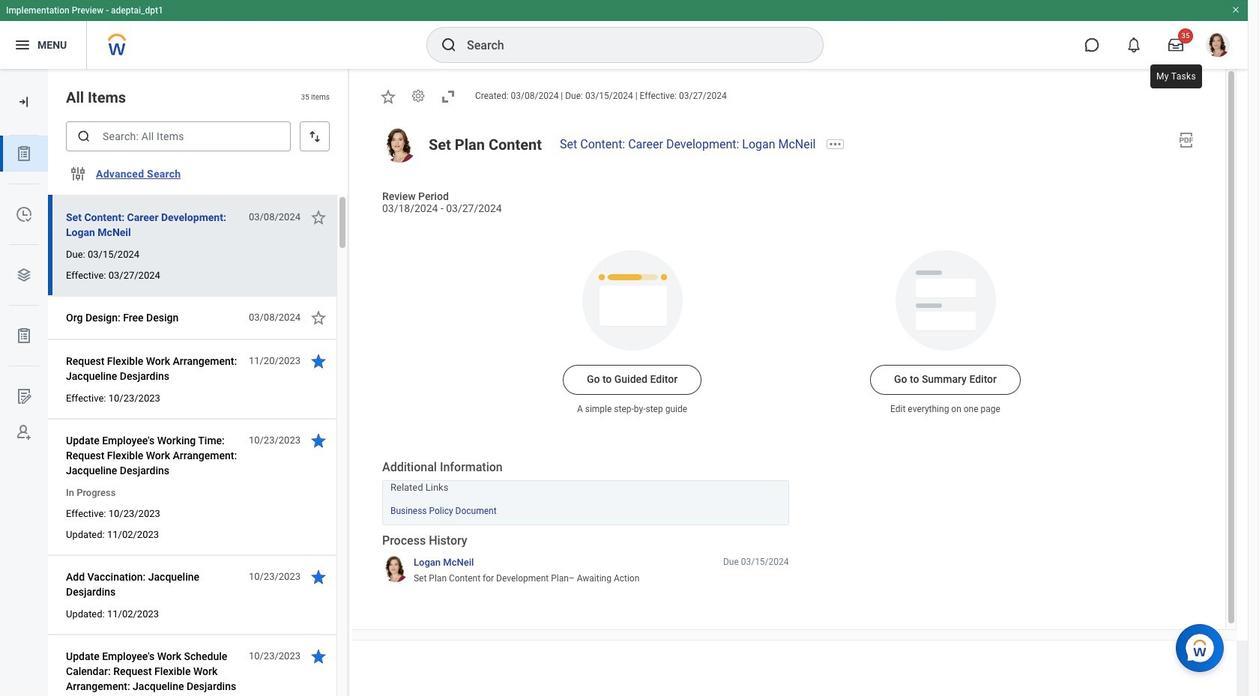 Task type: vqa. For each thing, say whether or not it's contained in the screenshot.
third chevron right icon from the bottom of the page
no



Task type: locate. For each thing, give the bounding box(es) containing it.
2 star image from the top
[[310, 432, 328, 450]]

item list element
[[48, 69, 349, 697]]

clipboard image up rename icon
[[15, 327, 33, 345]]

0 horizontal spatial search image
[[76, 129, 91, 144]]

clipboard image down transformation import "icon"
[[15, 145, 33, 163]]

transformation import image
[[16, 94, 31, 109]]

Search Workday  search field
[[467, 28, 792, 61]]

1 horizontal spatial search image
[[440, 36, 458, 54]]

clipboard image
[[15, 145, 33, 163], [15, 327, 33, 345]]

0 vertical spatial star image
[[310, 208, 328, 226]]

search image up fullscreen image at the top left of page
[[440, 36, 458, 54]]

1 vertical spatial star image
[[310, 432, 328, 450]]

list
[[0, 136, 48, 451]]

star image
[[310, 208, 328, 226], [310, 432, 328, 450]]

search image
[[440, 36, 458, 54], [76, 129, 91, 144]]

tooltip
[[1148, 61, 1206, 91]]

clock check image
[[15, 205, 33, 223]]

profile logan mcneil image
[[1206, 33, 1230, 60]]

1 clipboard image from the top
[[15, 145, 33, 163]]

star image
[[379, 88, 397, 106], [310, 309, 328, 327], [310, 352, 328, 370], [310, 568, 328, 586], [310, 648, 328, 666]]

banner
[[0, 0, 1248, 69]]

justify image
[[13, 36, 31, 54]]

1 vertical spatial clipboard image
[[15, 327, 33, 345]]

0 vertical spatial clipboard image
[[15, 145, 33, 163]]

search image up configure icon
[[76, 129, 91, 144]]

process history region
[[382, 533, 789, 590]]

sort image
[[307, 129, 322, 144]]

2 clipboard image from the top
[[15, 327, 33, 345]]



Task type: describe. For each thing, give the bounding box(es) containing it.
inbox large image
[[1169, 37, 1184, 52]]

1 vertical spatial search image
[[76, 129, 91, 144]]

rename image
[[15, 388, 33, 406]]

0 vertical spatial search image
[[440, 36, 458, 54]]

view printable version (pdf) image
[[1178, 131, 1196, 149]]

fullscreen image
[[439, 88, 457, 106]]

user plus image
[[15, 424, 33, 442]]

notifications large image
[[1127, 37, 1142, 52]]

configure image
[[69, 165, 87, 183]]

Search: All Items text field
[[66, 121, 291, 151]]

additional information region
[[382, 459, 789, 525]]

1 star image from the top
[[310, 208, 328, 226]]

close environment banner image
[[1232, 5, 1241, 14]]

employee's photo (logan mcneil) image
[[382, 128, 417, 163]]

gear image
[[411, 89, 426, 104]]

perspective image
[[15, 266, 33, 284]]



